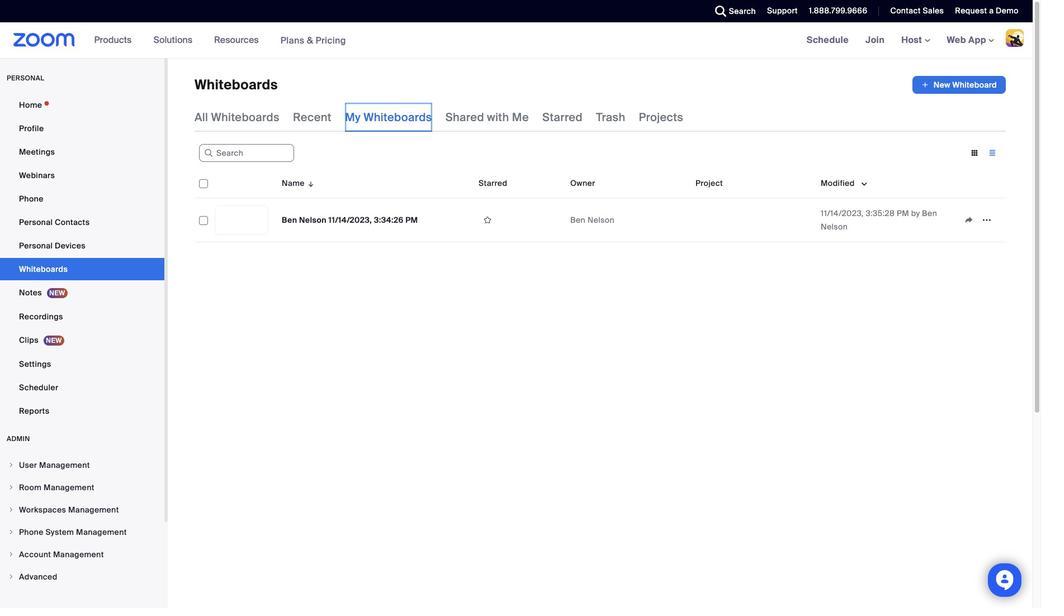 Task type: vqa. For each thing, say whether or not it's contained in the screenshot.
to
no



Task type: describe. For each thing, give the bounding box(es) containing it.
banner containing products
[[0, 22, 1033, 59]]

notes link
[[0, 282, 164, 305]]

shared with me
[[446, 110, 529, 125]]

right image for phone system management
[[8, 530, 15, 536]]

nelson for ben nelson 11/14/2023, 3:34:26 pm
[[299, 215, 327, 225]]

user
[[19, 461, 37, 471]]

plans
[[281, 34, 305, 46]]

arrow down image
[[305, 177, 315, 190]]

owner
[[570, 178, 595, 188]]

contacts
[[55, 218, 90, 228]]

meetings link
[[0, 141, 164, 163]]

add image
[[922, 79, 929, 91]]

workspaces
[[19, 506, 66, 516]]

request
[[955, 6, 987, 16]]

a
[[989, 6, 994, 16]]

host
[[902, 34, 925, 46]]

advanced menu item
[[0, 567, 164, 588]]

11/14/2023, 3:35:28 pm by ben nelson
[[821, 209, 937, 232]]

webinars
[[19, 171, 55, 181]]

recordings link
[[0, 306, 164, 328]]

user management menu item
[[0, 455, 164, 476]]

clips
[[19, 336, 39, 346]]

grid mode, not selected image
[[966, 148, 984, 158]]

request a demo
[[955, 6, 1019, 16]]

whiteboards inside application
[[195, 76, 278, 93]]

phone system management menu item
[[0, 522, 164, 544]]

whiteboards application
[[195, 76, 1006, 94]]

share image
[[960, 215, 978, 225]]

Search text field
[[199, 144, 294, 162]]

me
[[512, 110, 529, 125]]

notes
[[19, 288, 42, 298]]

personal contacts link
[[0, 211, 164, 234]]

search
[[729, 6, 756, 16]]

11/14/2023, inside 11/14/2023, 3:35:28 pm by ben nelson
[[821, 209, 864, 219]]

search button
[[707, 0, 759, 22]]

phone for phone
[[19, 194, 43, 204]]

resources
[[214, 34, 259, 46]]

schedule
[[807, 34, 849, 46]]

new whiteboard button
[[913, 76, 1006, 94]]

management for account management
[[53, 550, 104, 560]]

room
[[19, 483, 42, 493]]

whiteboards right my
[[364, 110, 432, 125]]

user management
[[19, 461, 90, 471]]

management for workspaces management
[[68, 506, 119, 516]]

reports
[[19, 407, 49, 417]]

project
[[696, 178, 723, 188]]

profile link
[[0, 117, 164, 140]]

system
[[46, 528, 74, 538]]

webinars link
[[0, 164, 164, 187]]

admin
[[7, 435, 30, 444]]

room management
[[19, 483, 94, 493]]

whiteboards up search 'text field'
[[211, 110, 280, 125]]

workspaces management
[[19, 506, 119, 516]]

with
[[487, 110, 509, 125]]

shared
[[446, 110, 484, 125]]

web app button
[[947, 34, 994, 46]]

plans & pricing
[[281, 34, 346, 46]]

meetings
[[19, 147, 55, 157]]

1.888.799.9666
[[809, 6, 868, 16]]

phone for phone system management
[[19, 528, 43, 538]]

all whiteboards
[[195, 110, 280, 125]]

solutions
[[153, 34, 192, 46]]

management for user management
[[39, 461, 90, 471]]

devices
[[55, 241, 86, 251]]

personal for personal devices
[[19, 241, 53, 251]]

personal
[[7, 74, 44, 83]]

0 horizontal spatial 11/14/2023,
[[329, 215, 372, 225]]

room management menu item
[[0, 478, 164, 499]]

home link
[[0, 94, 164, 116]]

more options for ben nelson 11/14/2023, 3:34:26 pm image
[[978, 215, 996, 225]]

web app
[[947, 34, 986, 46]]

ben inside 11/14/2023, 3:35:28 pm by ben nelson
[[922, 209, 937, 219]]

3:35:28
[[866, 209, 895, 219]]

tabs of all whiteboard page tab list
[[195, 103, 683, 132]]

list mode, selected image
[[984, 148, 1002, 158]]

web
[[947, 34, 966, 46]]

zoom logo image
[[13, 33, 75, 47]]

products button
[[94, 22, 137, 58]]

right image for workspaces management
[[8, 507, 15, 514]]

host button
[[902, 34, 930, 46]]

projects
[[639, 110, 683, 125]]

application containing name
[[195, 169, 1014, 251]]

clips link
[[0, 329, 164, 352]]

sales
[[923, 6, 944, 16]]

all
[[195, 110, 208, 125]]



Task type: locate. For each thing, give the bounding box(es) containing it.
right image for user management
[[8, 462, 15, 469]]

whiteboard
[[953, 80, 997, 90]]

0 horizontal spatial starred
[[479, 178, 507, 188]]

personal contacts
[[19, 218, 90, 228]]

whiteboards up all whiteboards
[[195, 76, 278, 93]]

1 horizontal spatial 11/14/2023,
[[821, 209, 864, 219]]

management down room management 'menu item'
[[68, 506, 119, 516]]

right image for room management
[[8, 485, 15, 492]]

account management
[[19, 550, 104, 560]]

phone up the account
[[19, 528, 43, 538]]

modified
[[821, 178, 855, 188]]

personal devices
[[19, 241, 86, 251]]

right image inside phone system management "menu item"
[[8, 530, 15, 536]]

starred inside tabs of all whiteboard page tab list
[[542, 110, 583, 125]]

solutions button
[[153, 22, 197, 58]]

right image for account management
[[8, 552, 15, 559]]

ben for ben nelson 11/14/2023, 3:34:26 pm
[[282, 215, 297, 225]]

phone inside personal menu menu
[[19, 194, 43, 204]]

0 vertical spatial phone
[[19, 194, 43, 204]]

application
[[195, 169, 1014, 251], [960, 212, 1002, 229]]

new
[[934, 80, 951, 90]]

11/14/2023, left 3:34:26
[[329, 215, 372, 225]]

right image inside "workspaces management" menu item
[[8, 507, 15, 514]]

meetings navigation
[[798, 22, 1033, 59]]

ben nelson
[[570, 215, 615, 225]]

pm
[[897, 209, 909, 219], [406, 215, 418, 225]]

account management menu item
[[0, 545, 164, 566]]

management up workspaces management
[[44, 483, 94, 493]]

2 phone from the top
[[19, 528, 43, 538]]

management for room management
[[44, 483, 94, 493]]

management inside 'menu item'
[[44, 483, 94, 493]]

management up 'advanced' menu item
[[53, 550, 104, 560]]

join link
[[857, 22, 893, 58]]

whiteboards down the personal devices
[[19, 265, 68, 275]]

plans & pricing link
[[281, 34, 346, 46], [281, 34, 346, 46]]

cell
[[691, 199, 816, 243]]

resources button
[[214, 22, 264, 58]]

phone system management
[[19, 528, 127, 538]]

name
[[282, 178, 305, 188]]

2 personal from the top
[[19, 241, 53, 251]]

trash
[[596, 110, 626, 125]]

starred right the me
[[542, 110, 583, 125]]

0 vertical spatial personal
[[19, 218, 53, 228]]

1 right image from the top
[[8, 462, 15, 469]]

1 horizontal spatial pm
[[897, 209, 909, 219]]

admin menu menu
[[0, 455, 164, 589]]

support
[[767, 6, 798, 16]]

nelson for ben nelson
[[588, 215, 615, 225]]

phone link
[[0, 188, 164, 210]]

2 horizontal spatial ben
[[922, 209, 937, 219]]

personal
[[19, 218, 53, 228], [19, 241, 53, 251]]

recent
[[293, 110, 332, 125]]

advanced
[[19, 573, 57, 583]]

banner
[[0, 22, 1033, 59]]

contact sales link
[[882, 0, 947, 22], [891, 6, 944, 16]]

nelson down arrow down image
[[299, 215, 327, 225]]

nelson down owner
[[588, 215, 615, 225]]

0 horizontal spatial pm
[[406, 215, 418, 225]]

0 horizontal spatial ben
[[282, 215, 297, 225]]

pricing
[[316, 34, 346, 46]]

1 vertical spatial phone
[[19, 528, 43, 538]]

1 horizontal spatial starred
[[542, 110, 583, 125]]

right image
[[8, 462, 15, 469], [8, 485, 15, 492], [8, 507, 15, 514], [8, 530, 15, 536], [8, 552, 15, 559]]

products
[[94, 34, 132, 46]]

ben nelson 11/14/2023, 3:34:26 pm
[[282, 215, 418, 225]]

app
[[969, 34, 986, 46]]

schedule link
[[798, 22, 857, 58]]

thumbnail of ben nelson 11/14/2023, 3:34:26 pm image
[[215, 206, 268, 235]]

right image
[[8, 574, 15, 581]]

right image inside user management menu item
[[8, 462, 15, 469]]

personal down personal contacts
[[19, 241, 53, 251]]

2 right image from the top
[[8, 485, 15, 492]]

management
[[39, 461, 90, 471], [44, 483, 94, 493], [68, 506, 119, 516], [76, 528, 127, 538], [53, 550, 104, 560]]

0 vertical spatial starred
[[542, 110, 583, 125]]

personal for personal contacts
[[19, 218, 53, 228]]

phone down webinars
[[19, 194, 43, 204]]

settings
[[19, 360, 51, 370]]

profile
[[19, 124, 44, 134]]

starred
[[542, 110, 583, 125], [479, 178, 507, 188]]

nelson
[[299, 215, 327, 225], [588, 215, 615, 225], [821, 222, 848, 232]]

whiteboards link
[[0, 258, 164, 281]]

nelson down modified
[[821, 222, 848, 232]]

5 right image from the top
[[8, 552, 15, 559]]

profile picture image
[[1006, 29, 1024, 47]]

reports link
[[0, 400, 164, 423]]

my
[[345, 110, 361, 125]]

personal menu menu
[[0, 94, 164, 424]]

3:34:26
[[374, 215, 404, 225]]

ben down owner
[[570, 215, 586, 225]]

click to star the whiteboard ben nelson 11/14/2023, 3:34:26 pm image
[[479, 215, 497, 225]]

management inside "menu item"
[[76, 528, 127, 538]]

1 vertical spatial starred
[[479, 178, 507, 188]]

3 right image from the top
[[8, 507, 15, 514]]

request a demo link
[[947, 0, 1033, 22], [955, 6, 1019, 16]]

pm left by
[[897, 209, 909, 219]]

scheduler
[[19, 383, 58, 393]]

nelson inside 11/14/2023, 3:35:28 pm by ben nelson
[[821, 222, 848, 232]]

settings link
[[0, 353, 164, 376]]

join
[[866, 34, 885, 46]]

1 phone from the top
[[19, 194, 43, 204]]

home
[[19, 100, 42, 110]]

11/14/2023,
[[821, 209, 864, 219], [329, 215, 372, 225]]

contact
[[891, 6, 921, 16]]

phone
[[19, 194, 43, 204], [19, 528, 43, 538]]

whiteboards
[[195, 76, 278, 93], [211, 110, 280, 125], [364, 110, 432, 125], [19, 265, 68, 275]]

personal up the personal devices
[[19, 218, 53, 228]]

phone inside "menu item"
[[19, 528, 43, 538]]

by
[[911, 209, 920, 219]]

ben for ben nelson
[[570, 215, 586, 225]]

1 horizontal spatial ben
[[570, 215, 586, 225]]

right image inside room management 'menu item'
[[8, 485, 15, 492]]

1 horizontal spatial nelson
[[588, 215, 615, 225]]

&
[[307, 34, 313, 46]]

2 horizontal spatial nelson
[[821, 222, 848, 232]]

pm inside 11/14/2023, 3:35:28 pm by ben nelson
[[897, 209, 909, 219]]

scheduler link
[[0, 377, 164, 399]]

management up room management
[[39, 461, 90, 471]]

0 horizontal spatial nelson
[[299, 215, 327, 225]]

management up account management menu item
[[76, 528, 127, 538]]

management inside menu item
[[39, 461, 90, 471]]

personal devices link
[[0, 235, 164, 257]]

starred up click to star the whiteboard ben nelson 11/14/2023, 3:34:26 pm icon
[[479, 178, 507, 188]]

ben right by
[[922, 209, 937, 219]]

recordings
[[19, 312, 63, 322]]

my whiteboards
[[345, 110, 432, 125]]

workspaces management menu item
[[0, 500, 164, 521]]

whiteboards inside personal menu menu
[[19, 265, 68, 275]]

1.888.799.9666 button
[[801, 0, 870, 22], [809, 6, 868, 16]]

new whiteboard
[[934, 80, 997, 90]]

4 right image from the top
[[8, 530, 15, 536]]

demo
[[996, 6, 1019, 16]]

1 vertical spatial personal
[[19, 241, 53, 251]]

account
[[19, 550, 51, 560]]

contact sales
[[891, 6, 944, 16]]

product information navigation
[[86, 22, 354, 59]]

1 personal from the top
[[19, 218, 53, 228]]

right image inside account management menu item
[[8, 552, 15, 559]]

ben down the name
[[282, 215, 297, 225]]

pm right 3:34:26
[[406, 215, 418, 225]]

11/14/2023, down modified
[[821, 209, 864, 219]]



